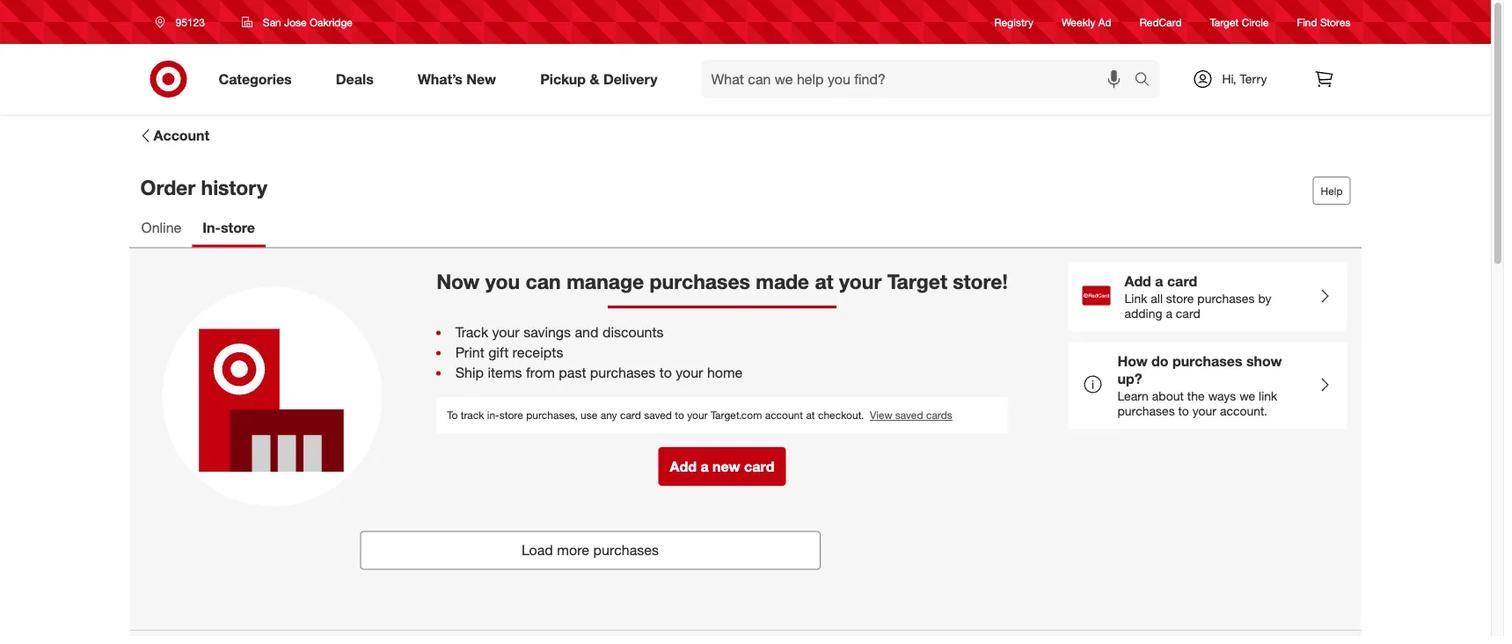 Task type: vqa. For each thing, say whether or not it's contained in the screenshot.
Add a card Link all store purchases by adding a card
yes



Task type: locate. For each thing, give the bounding box(es) containing it.
help
[[1321, 185, 1343, 198]]

deals link
[[321, 60, 396, 99]]

target
[[1210, 15, 1239, 29], [888, 270, 948, 294]]

to left target.com
[[675, 409, 684, 422]]

0 vertical spatial target
[[1210, 15, 1239, 29]]

your left account.
[[1193, 404, 1217, 419]]

1 horizontal spatial add
[[1125, 273, 1152, 290]]

a left new
[[701, 458, 709, 475]]

to left ways
[[1179, 404, 1189, 419]]

home
[[707, 365, 743, 382]]

a for link
[[1155, 273, 1164, 290]]

san
[[263, 15, 281, 29]]

in-
[[487, 409, 500, 422]]

at
[[815, 270, 834, 294], [806, 409, 815, 422]]

add a new card link
[[659, 448, 786, 486]]

store inside add a card link all store purchases by adding a card
[[1167, 291, 1194, 306]]

print
[[455, 345, 485, 362]]

0 horizontal spatial a
[[701, 458, 709, 475]]

to inside the track your savings and discounts print gift receipts ship items from past purchases to your home
[[660, 365, 672, 382]]

2 horizontal spatial a
[[1166, 306, 1173, 322]]

What can we help you find? suggestions appear below search field
[[701, 60, 1139, 99]]

card right new
[[744, 458, 775, 475]]

account
[[765, 409, 803, 422]]

store down the history
[[221, 219, 255, 236]]

redcard
[[1140, 15, 1182, 29]]

a right all
[[1166, 306, 1173, 322]]

purchases inside add a card link all store purchases by adding a card
[[1198, 291, 1255, 306]]

saved right any
[[644, 409, 672, 422]]

1 horizontal spatial store
[[500, 409, 523, 422]]

deals
[[336, 70, 374, 88]]

the
[[1188, 388, 1205, 404]]

jose
[[284, 15, 307, 29]]

to down discounts
[[660, 365, 672, 382]]

2 horizontal spatial to
[[1179, 404, 1189, 419]]

we
[[1240, 388, 1256, 404]]

cards
[[926, 409, 953, 422]]

online
[[141, 219, 182, 236]]

2 horizontal spatial store
[[1167, 291, 1194, 306]]

purchases down discounts
[[590, 365, 656, 382]]

&
[[590, 70, 600, 88]]

hi, terry
[[1222, 71, 1267, 87]]

add inside add a card link all store purchases by adding a card
[[1125, 273, 1152, 290]]

from
[[526, 365, 555, 382]]

can
[[526, 270, 561, 294]]

find stores
[[1297, 15, 1351, 29]]

how do purchases show up? learn about the ways we link purchases to your account.
[[1118, 353, 1282, 419]]

use
[[581, 409, 598, 422]]

0 horizontal spatial to
[[660, 365, 672, 382]]

a for card
[[701, 458, 709, 475]]

store right track
[[500, 409, 523, 422]]

0 horizontal spatial target
[[888, 270, 948, 294]]

weekly
[[1062, 15, 1096, 29]]

more
[[557, 542, 590, 560]]

track
[[461, 409, 484, 422]]

card right all
[[1176, 306, 1201, 322]]

ad
[[1099, 15, 1112, 29]]

0 horizontal spatial saved
[[644, 409, 672, 422]]

1 horizontal spatial saved
[[895, 409, 923, 422]]

0 vertical spatial store
[[221, 219, 255, 236]]

categories link
[[204, 60, 314, 99]]

purchases
[[650, 270, 750, 294], [1198, 291, 1255, 306], [1173, 353, 1243, 370], [590, 365, 656, 382], [1118, 404, 1175, 419], [593, 542, 659, 560]]

san jose oakridge button
[[230, 6, 364, 38]]

add a card link all store purchases by adding a card
[[1125, 273, 1272, 322]]

at right account
[[806, 409, 815, 422]]

purchases up the
[[1173, 353, 1243, 370]]

0 horizontal spatial add
[[670, 458, 697, 475]]

made
[[756, 270, 809, 294]]

past
[[559, 365, 586, 382]]

add up link
[[1125, 273, 1152, 290]]

0 vertical spatial a
[[1155, 273, 1164, 290]]

your right made
[[839, 270, 882, 294]]

pickup & delivery
[[540, 70, 658, 88]]

san jose oakridge
[[263, 15, 353, 29]]

target left store!
[[888, 270, 948, 294]]

your
[[839, 270, 882, 294], [492, 324, 520, 342], [676, 365, 703, 382], [1193, 404, 1217, 419], [687, 409, 708, 422]]

at right made
[[815, 270, 834, 294]]

saved right view
[[895, 409, 923, 422]]

show
[[1247, 353, 1282, 370]]

and
[[575, 324, 599, 342]]

your left target.com
[[687, 409, 708, 422]]

target left circle
[[1210, 15, 1239, 29]]

purchases right 'more'
[[593, 542, 659, 560]]

pickup & delivery link
[[525, 60, 680, 99]]

oakridge
[[310, 15, 353, 29]]

categories
[[219, 70, 292, 88]]

95123 button
[[144, 6, 223, 38]]

account
[[154, 127, 210, 144]]

a up all
[[1155, 273, 1164, 290]]

1 vertical spatial add
[[670, 458, 697, 475]]

by
[[1259, 291, 1272, 306]]

0 vertical spatial add
[[1125, 273, 1152, 290]]

account link
[[137, 125, 210, 147]]

add left new
[[670, 458, 697, 475]]

your left 'home'
[[676, 365, 703, 382]]

to
[[660, 365, 672, 382], [1179, 404, 1189, 419], [675, 409, 684, 422]]

1 vertical spatial at
[[806, 409, 815, 422]]

add
[[1125, 273, 1152, 290], [670, 458, 697, 475]]

store right all
[[1167, 291, 1194, 306]]

add a new card
[[670, 458, 775, 475]]

purchases left by
[[1198, 291, 1255, 306]]

saved
[[644, 409, 672, 422], [895, 409, 923, 422]]

1 horizontal spatial a
[[1155, 273, 1164, 290]]

items
[[488, 365, 522, 382]]

track
[[455, 324, 488, 342]]

2 vertical spatial a
[[701, 458, 709, 475]]

circle
[[1242, 15, 1269, 29]]

target circle link
[[1210, 14, 1269, 30]]

card
[[1167, 273, 1198, 290], [1176, 306, 1201, 322], [620, 409, 641, 422], [744, 458, 775, 475]]

1 vertical spatial store
[[1167, 291, 1194, 306]]

view saved cards link
[[870, 409, 953, 422]]

new
[[713, 458, 740, 475]]

redcard link
[[1140, 14, 1182, 30]]



Task type: describe. For each thing, give the bounding box(es) containing it.
1 horizontal spatial to
[[675, 409, 684, 422]]

card right any
[[620, 409, 641, 422]]

checkout.
[[818, 409, 864, 422]]

do
[[1152, 353, 1169, 370]]

savings
[[524, 324, 571, 342]]

adding
[[1125, 306, 1163, 322]]

link
[[1259, 388, 1278, 404]]

how
[[1118, 353, 1148, 370]]

load more purchases button
[[360, 532, 821, 571]]

ways
[[1209, 388, 1236, 404]]

to track in-store purchases, use any card saved to your target.com account at checkout. view saved cards
[[447, 409, 953, 422]]

you
[[485, 270, 520, 294]]

search button
[[1127, 60, 1169, 102]]

find stores link
[[1297, 14, 1351, 30]]

order
[[140, 175, 195, 200]]

what's new
[[418, 70, 496, 88]]

1 saved from the left
[[644, 409, 672, 422]]

about
[[1152, 388, 1184, 404]]

target circle
[[1210, 15, 1269, 29]]

purchases down up? at the right bottom of page
[[1118, 404, 1175, 419]]

card up the do
[[1167, 273, 1198, 290]]

1 vertical spatial target
[[888, 270, 948, 294]]

weekly ad link
[[1062, 14, 1112, 30]]

store!
[[953, 270, 1008, 294]]

link
[[1125, 291, 1148, 306]]

add for add a new card
[[670, 458, 697, 475]]

95123
[[176, 15, 205, 29]]

1 vertical spatial a
[[1166, 306, 1173, 322]]

in-store link
[[192, 211, 266, 248]]

learn
[[1118, 388, 1149, 404]]

2 vertical spatial store
[[500, 409, 523, 422]]

purchases inside button
[[593, 542, 659, 560]]

load
[[522, 542, 553, 560]]

1 horizontal spatial target
[[1210, 15, 1239, 29]]

account.
[[1220, 404, 1268, 419]]

to
[[447, 409, 458, 422]]

purchases,
[[526, 409, 578, 422]]

online link
[[131, 211, 192, 248]]

up?
[[1118, 371, 1143, 388]]

now
[[437, 270, 480, 294]]

hi,
[[1222, 71, 1237, 87]]

target.com
[[711, 409, 762, 422]]

0 horizontal spatial store
[[221, 219, 255, 236]]

purchases left made
[[650, 270, 750, 294]]

now you can manage purchases made at your target store!
[[437, 270, 1008, 294]]

registry link
[[995, 14, 1034, 30]]

stores
[[1321, 15, 1351, 29]]

new
[[467, 70, 496, 88]]

any
[[601, 409, 617, 422]]

your inside how do purchases show up? learn about the ways we link purchases to your account.
[[1193, 404, 1217, 419]]

discounts
[[603, 324, 664, 342]]

in-
[[203, 219, 221, 236]]

order history
[[140, 175, 267, 200]]

all
[[1151, 291, 1163, 306]]

0 vertical spatial at
[[815, 270, 834, 294]]

your up gift
[[492, 324, 520, 342]]

manage
[[567, 270, 644, 294]]

what's
[[418, 70, 463, 88]]

to inside how do purchases show up? learn about the ways we link purchases to your account.
[[1179, 404, 1189, 419]]

purchases inside the track your savings and discounts print gift receipts ship items from past purchases to your home
[[590, 365, 656, 382]]

terry
[[1240, 71, 1267, 87]]

find
[[1297, 15, 1318, 29]]

load more purchases
[[522, 542, 659, 560]]

what's new link
[[403, 60, 518, 99]]

gift
[[488, 345, 509, 362]]

delivery
[[603, 70, 658, 88]]

add for add a card link all store purchases by adding a card
[[1125, 273, 1152, 290]]

ship
[[455, 365, 484, 382]]

2 saved from the left
[[895, 409, 923, 422]]

history
[[201, 175, 267, 200]]

in-store
[[203, 219, 255, 236]]

help button
[[1313, 177, 1351, 205]]

pickup
[[540, 70, 586, 88]]

registry
[[995, 15, 1034, 29]]

search
[[1127, 72, 1169, 89]]

weekly ad
[[1062, 15, 1112, 29]]

receipts
[[513, 345, 563, 362]]

view
[[870, 409, 893, 422]]



